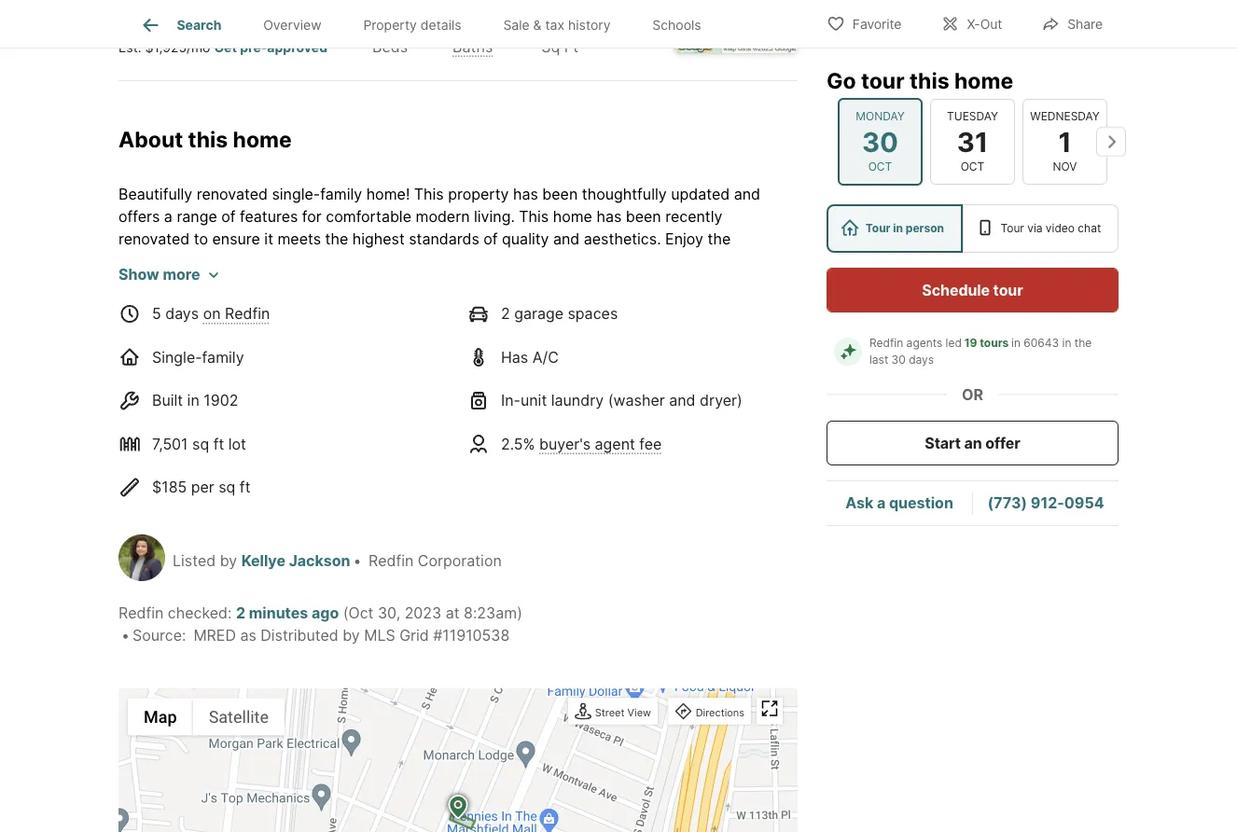 Task type: locate. For each thing, give the bounding box(es) containing it.
share
[[1068, 16, 1103, 32]]

checked:
[[168, 604, 232, 622]]

2 vertical spatial offers
[[517, 566, 559, 584]]

0 horizontal spatial spacious
[[218, 297, 281, 316]]

2 horizontal spatial property
[[534, 432, 595, 450]]

• left a
[[353, 552, 362, 570]]

0 vertical spatial •
[[353, 552, 362, 570]]

0 vertical spatial is
[[257, 342, 268, 360]]

classic
[[342, 544, 389, 562]]

1 vertical spatial 2
[[236, 604, 245, 622]]

an up any at the bottom
[[415, 476, 432, 495]]

for down 'meals'
[[714, 387, 734, 405]]

ft
[[213, 435, 224, 453], [240, 478, 250, 497]]

walk-
[[719, 320, 757, 338]]

0 vertical spatial property
[[448, 185, 509, 204]]

and
[[734, 185, 760, 204], [553, 230, 580, 248], [187, 253, 213, 271], [444, 275, 470, 293], [315, 297, 342, 316], [642, 297, 668, 316], [508, 320, 534, 338], [505, 387, 531, 405], [669, 392, 695, 410], [204, 409, 230, 428], [399, 499, 425, 517], [721, 499, 748, 517], [467, 521, 494, 539], [311, 544, 337, 562]]

start an offer
[[925, 434, 1020, 452]]

30 inside "in the last 30 days"
[[892, 353, 906, 367]]

2 vertical spatial or
[[507, 499, 522, 517]]

property details tab
[[342, 3, 482, 48]]

the inside "in the last 30 days"
[[1075, 336, 1092, 350]]

kitchen down equipped
[[296, 365, 347, 383]]

offers down out
[[517, 566, 559, 584]]

renovated up elegance
[[118, 230, 190, 248]]

0 vertical spatial tour
[[861, 67, 905, 93]]

agents
[[906, 336, 942, 350]]

pre-
[[240, 39, 267, 55]]

unit
[[521, 392, 547, 410]]

0 horizontal spatial garage.
[[550, 521, 603, 539]]

the right 60643
[[1075, 336, 1092, 350]]

0 vertical spatial offers
[[118, 208, 160, 226]]

hardwood
[[306, 253, 376, 271]]

areas.
[[613, 253, 656, 271]]

for up comfort,
[[529, 297, 548, 316]]

in inside "in the last 30 days"
[[1062, 336, 1071, 350]]

0 horizontal spatial is
[[257, 342, 268, 360]]

0 vertical spatial modern
[[416, 208, 470, 226]]

beautifully
[[118, 185, 192, 204]]

1 vertical spatial days
[[909, 353, 934, 367]]

will
[[200, 521, 223, 539]]

the up "interior"
[[708, 230, 731, 248]]

main
[[535, 253, 568, 271]]

1 vertical spatial perfect
[[659, 387, 710, 405]]

1 horizontal spatial it
[[747, 544, 756, 562]]

3 inside the 3 baths
[[453, 9, 467, 35]]

an
[[964, 434, 982, 452], [415, 476, 432, 495]]

0 vertical spatial garage.
[[645, 476, 699, 495]]

0 horizontal spatial or
[[469, 454, 483, 472]]

1 horizontal spatial or
[[507, 499, 522, 517]]

per
[[191, 478, 214, 497]]

or
[[962, 385, 983, 403]]

sunroom
[[507, 409, 568, 428]]

oct down monday
[[868, 160, 892, 174]]

1 horizontal spatial by
[[343, 627, 360, 645]]

the
[[660, 253, 688, 271], [620, 275, 647, 293], [118, 320, 146, 338], [169, 342, 197, 360], [264, 365, 291, 383], [219, 387, 246, 405], [503, 432, 530, 450]]

days down agents
[[909, 353, 934, 367]]

days inside "in the last 30 days"
[[909, 353, 934, 367]]

2 vertical spatial been
[[118, 275, 154, 293]]

features down single-
[[240, 208, 298, 226]]

0 vertical spatial enjoy
[[665, 230, 703, 248]]

tab list
[[118, 0, 737, 48]]

1 vertical spatial home,
[[227, 476, 270, 495]]

0 vertical spatial spacious
[[218, 297, 281, 316]]

30 right last
[[892, 353, 906, 367]]

11910538
[[443, 627, 510, 645]]

privacy
[[452, 320, 504, 338]]

dining.
[[168, 387, 215, 405]]

2 minutes ago link
[[236, 604, 339, 622], [236, 604, 339, 622]]

1 horizontal spatial offers
[[369, 476, 411, 495]]

sq right 7,501
[[192, 435, 209, 453]]

1 tour from the left
[[865, 222, 890, 235]]

has up aesthetics.
[[597, 208, 622, 226]]

get
[[214, 39, 237, 55]]

redfin
[[225, 305, 270, 323], [869, 336, 903, 350], [369, 552, 414, 570], [118, 604, 164, 622]]

tuesday 31 oct
[[947, 109, 998, 174]]

to down 'fee'
[[645, 454, 659, 472]]

of up giving
[[287, 253, 302, 271]]

tour left via
[[1001, 222, 1024, 235]]

to down range
[[194, 230, 208, 248]]

1 horizontal spatial oct
[[961, 160, 984, 174]]

kellye jackson image
[[118, 535, 165, 581]]

family
[[320, 185, 362, 204], [202, 348, 244, 366]]

meals
[[713, 365, 754, 383]]

1 horizontal spatial days
[[909, 353, 934, 367]]

the right $185
[[199, 476, 222, 495]]

2 inside redfin checked: 2 minutes ago (oct 30, 2023 at 8:23am) • source: mred as distributed by mls grid # 11910538
[[236, 604, 245, 622]]

equipped
[[272, 342, 338, 360]]

home up flow
[[345, 275, 385, 293]]

provides up stainless
[[387, 320, 448, 338]]

tour in person
[[865, 222, 944, 235]]

spacious down any at the bottom
[[401, 521, 463, 539]]

by inside redfin checked: 2 minutes ago (oct 30, 2023 at 8:23am) • source: mred as distributed by mls grid # 11910538
[[343, 627, 360, 645]]

0 vertical spatial ft
[[213, 435, 224, 453]]

and up second
[[315, 297, 342, 316]]

1 vertical spatial spacious
[[401, 521, 463, 539]]

None button
[[838, 98, 923, 186], [930, 99, 1015, 185], [1022, 99, 1107, 185], [838, 98, 923, 186], [930, 99, 1015, 185], [1022, 99, 1107, 185]]

2 3 from the left
[[453, 9, 467, 35]]

perfect down "vibrant"
[[473, 297, 525, 316]]

1 horizontal spatial is
[[306, 387, 318, 405]]

1 vertical spatial ample
[[118, 499, 161, 517]]

a down amenities
[[261, 566, 269, 584]]

as
[[240, 627, 256, 645]]

home, down the outdoor
[[227, 476, 270, 495]]

enjoy
[[665, 230, 703, 248], [310, 409, 348, 428]]

opportunity
[[600, 544, 682, 562]]

0 vertical spatial features
[[240, 208, 298, 226]]

1 vertical spatial •
[[121, 627, 130, 645]]

list box
[[827, 204, 1119, 253]]

1 horizontal spatial has
[[597, 208, 622, 226]]

for up will
[[212, 499, 231, 517]]

tour up monday
[[861, 67, 905, 93]]

in-
[[501, 392, 521, 410]]

0 horizontal spatial space
[[165, 499, 208, 517]]

1 oct from the left
[[868, 160, 892, 174]]

garage.
[[645, 476, 699, 495], [550, 521, 603, 539]]

(773) 912-0954 link
[[987, 494, 1104, 512]]

tour inside the schedule tour button
[[993, 281, 1023, 299]]

of up throughout
[[483, 230, 498, 248]]

schedule
[[922, 281, 990, 299]]

menu bar containing map
[[128, 699, 285, 736]]

on
[[203, 305, 221, 323], [246, 320, 264, 338], [183, 432, 201, 450], [551, 544, 568, 562]]

space down $185 per sq ft
[[165, 499, 208, 517]]

1 horizontal spatial modern
[[416, 208, 470, 226]]

1 horizontal spatial 3
[[453, 9, 467, 35]]

1 horizontal spatial tour
[[993, 281, 1023, 299]]

and right cars at right bottom
[[721, 499, 748, 517]]

0 horizontal spatial oct
[[868, 160, 892, 174]]

• inside redfin checked: 2 minutes ago (oct 30, 2023 at 8:23am) • source: mred as distributed by mls grid # 11910538
[[121, 627, 130, 645]]

or
[[758, 365, 773, 383], [469, 454, 483, 472], [507, 499, 522, 517]]

an inside button
[[964, 434, 982, 452]]

0 horizontal spatial offers
[[118, 208, 160, 226]]

0 horizontal spatial enjoy
[[310, 409, 348, 428]]

and up the sunroom
[[505, 387, 531, 405]]

living. down plan
[[741, 297, 782, 316]]

ample up belongings
[[118, 499, 161, 517]]

tour
[[865, 222, 890, 235], [1001, 222, 1024, 235]]

1 horizontal spatial space
[[284, 454, 327, 472]]

us
[[217, 566, 233, 584]]

0 vertical spatial home,
[[425, 297, 469, 316]]

a down 'centered'
[[353, 409, 361, 428]]

1 horizontal spatial family
[[320, 185, 362, 204]]

3 inside 3 beds
[[372, 9, 386, 35]]

sale & tax history tab
[[482, 3, 631, 48]]

vehicles,
[[271, 499, 333, 517]]

start
[[925, 434, 961, 452]]

2 tour from the left
[[1001, 222, 1024, 235]]

1 vertical spatial it
[[747, 544, 756, 562]]

a down beautifully on the top of the page
[[164, 208, 172, 226]]

and up freshly
[[187, 253, 213, 271]]

0 horizontal spatial features
[[118, 476, 177, 495]]

property up in
[[534, 432, 595, 450]]

experience.
[[178, 365, 260, 383]]

that
[[318, 432, 346, 450]]

been up quality
[[542, 185, 578, 204]]

ago
[[312, 604, 339, 622]]

1 horizontal spatial provides
[[716, 476, 777, 495]]

view
[[627, 706, 651, 719]]

0 vertical spatial kitchen
[[201, 342, 252, 360]]

kitchen down suite
[[201, 342, 252, 360]]

1 vertical spatial has
[[597, 208, 622, 226]]

this up vehicles,
[[274, 476, 300, 495]]

sit
[[160, 432, 179, 450]]

2 vertical spatial is
[[685, 521, 696, 539]]

in the last 30 days
[[869, 336, 1095, 367]]

at
[[446, 604, 460, 622]]

home, down clean
[[425, 297, 469, 316]]

the down nicely
[[663, 454, 686, 472]]

0 horizontal spatial perfect
[[473, 297, 525, 316]]

2 horizontal spatial features
[[351, 365, 409, 383]]

1 vertical spatial is
[[306, 387, 318, 405]]

to
[[194, 230, 208, 248], [733, 342, 747, 360], [645, 454, 659, 472], [686, 544, 701, 562]]

to down walk-
[[733, 342, 747, 360]]

1 horizontal spatial features
[[240, 208, 298, 226]]

2 down "vibrant"
[[501, 305, 510, 323]]

• left source:
[[121, 627, 130, 645]]

tour right schedule
[[993, 281, 1023, 299]]

source:
[[132, 627, 186, 645]]

912-
[[1031, 494, 1064, 512]]

modern up standards
[[416, 208, 470, 226]]

giving
[[272, 275, 314, 293]]

details
[[421, 17, 461, 33]]

marvelous
[[691, 454, 764, 472]]

0 horizontal spatial home,
[[227, 476, 270, 495]]

is down cars at right bottom
[[685, 521, 696, 539]]

0 vertical spatial 30
[[862, 125, 898, 158]]

1 horizontal spatial sq
[[219, 478, 235, 497]]

1 vertical spatial garage.
[[550, 521, 603, 539]]

the up reduced
[[573, 544, 596, 562]]

and down throughout
[[444, 275, 470, 293]]

satellite button
[[193, 699, 285, 736]]

1 vertical spatial or
[[469, 454, 483, 472]]

living. up quality
[[474, 208, 515, 226]]

1,538 sq ft
[[541, 9, 600, 56]]

oct inside monday 30 oct
[[868, 160, 892, 174]]

this right about
[[188, 126, 228, 153]]

30 down monday
[[862, 125, 898, 158]]

2 vertical spatial this
[[607, 521, 637, 539]]

kitchen up gathering.
[[250, 387, 302, 405]]

enjoy up that
[[310, 409, 348, 428]]

1 horizontal spatial an
[[964, 434, 982, 452]]

1 horizontal spatial tour
[[1001, 222, 1024, 235]]

sq right per
[[219, 478, 235, 497]]

2 horizontal spatial been
[[626, 208, 661, 226]]

plan
[[727, 275, 757, 293]]

enjoy down recently
[[665, 230, 703, 248]]

been down elegance
[[118, 275, 154, 293]]

0 vertical spatial family
[[320, 185, 362, 204]]

single-
[[272, 185, 320, 204]]

1 vertical spatial property
[[534, 432, 595, 450]]

the down areas.
[[620, 275, 647, 293]]

tour for go
[[861, 67, 905, 93]]

listed by kellye jackson • redfin corporation
[[173, 552, 502, 570]]

comfort,
[[538, 320, 598, 338]]

0 horizontal spatial tour
[[865, 222, 890, 235]]

your
[[651, 499, 683, 517]]

stylish
[[455, 387, 500, 405]]

oct inside tuesday 31 oct
[[961, 160, 984, 174]]

0 vertical spatial living.
[[474, 208, 515, 226]]

the down freshly
[[191, 297, 214, 316]]

1 vertical spatial 30
[[892, 353, 906, 367]]

in inside 'option'
[[893, 222, 903, 235]]

30 inside monday 30 oct
[[862, 125, 898, 158]]

comfortable
[[326, 208, 411, 226]]

0 vertical spatial days
[[165, 305, 199, 323]]

provides down marvelous
[[716, 476, 777, 495]]

0 horizontal spatial •
[[121, 627, 130, 645]]

buyer's agent fee link
[[539, 435, 662, 453]]

is
[[257, 342, 268, 360], [306, 387, 318, 405], [685, 521, 696, 539]]

0 horizontal spatial property
[[304, 476, 365, 495]]

of
[[221, 208, 236, 226], [483, 230, 498, 248], [287, 253, 302, 271], [380, 297, 394, 316], [181, 476, 195, 495], [162, 544, 176, 562]]

1 vertical spatial family
[[202, 348, 244, 366]]

grid
[[399, 627, 429, 645]]

1 horizontal spatial ft
[[240, 478, 250, 497]]

redfin inside redfin checked: 2 minutes ago (oct 30, 2023 at 8:23am) • source: mred as distributed by mls grid # 11910538
[[118, 604, 164, 622]]

2023
[[405, 604, 441, 622]]

durability
[[217, 253, 283, 271]]

and down protected
[[311, 544, 337, 562]]

overlooking
[[350, 432, 432, 450]]

0 vertical spatial provides
[[387, 320, 448, 338]]

2 horizontal spatial or
[[758, 365, 773, 383]]

oct down 31
[[961, 160, 984, 174]]

1 3 from the left
[[372, 9, 386, 35]]

has
[[513, 185, 538, 204], [597, 208, 622, 226], [746, 253, 771, 271]]

1 vertical spatial been
[[626, 208, 661, 226]]

tuesday
[[947, 109, 998, 123]]

approved
[[267, 39, 328, 55]]

a up retreat
[[442, 387, 451, 405]]

by down (oct
[[343, 627, 360, 645]]

0 horizontal spatial ample
[[118, 499, 161, 517]]

home,
[[425, 297, 469, 316], [227, 476, 270, 495]]

contact
[[156, 566, 212, 584]]

living.
[[474, 208, 515, 226], [741, 297, 782, 316]]

2 oct from the left
[[961, 160, 984, 174]]

1 vertical spatial space
[[165, 499, 208, 517]]

tour in person option
[[827, 204, 963, 253]]

•
[[353, 552, 362, 570], [121, 627, 130, 645]]

of right flow
[[380, 297, 394, 316]]

7,501
[[152, 435, 188, 453]]

1 vertical spatial an
[[415, 476, 432, 495]]

home up single-
[[233, 126, 292, 153]]

0 horizontal spatial 2
[[236, 604, 245, 622]]

spaces
[[568, 305, 618, 323]]

0 horizontal spatial an
[[415, 476, 432, 495]]

1 horizontal spatial ample
[[178, 454, 220, 472]]

2 horizontal spatial has
[[746, 253, 771, 271]]

show more
[[118, 266, 200, 284]]

for
[[302, 208, 322, 226], [529, 297, 548, 316], [647, 365, 667, 383], [714, 387, 734, 405], [572, 409, 592, 428], [331, 454, 350, 472], [212, 499, 231, 517], [237, 566, 257, 584], [728, 566, 747, 584]]

ft down the outdoor
[[240, 478, 250, 497]]

next image
[[1096, 127, 1126, 157]]

to up rate
[[686, 544, 701, 562]]

menu bar
[[128, 699, 285, 736]]

spacious down painted,
[[218, 297, 281, 316]]

(773) 912-0954
[[987, 494, 1104, 512]]

offers down the relaxation,
[[369, 476, 411, 495]]

features down offering
[[118, 476, 177, 495]]



Task type: describe. For each thing, give the bounding box(es) containing it.
and right the updated
[[734, 185, 760, 204]]

0 horizontal spatial provides
[[387, 320, 448, 338]]

monday
[[856, 109, 905, 123]]

on right sit
[[183, 432, 201, 450]]

throughout
[[425, 253, 503, 271]]

preferred
[[399, 566, 464, 584]]

meets
[[277, 230, 321, 248]]

1 vertical spatial sq
[[219, 478, 235, 497]]

tax
[[545, 17, 564, 33]]

belongings
[[118, 521, 196, 539]]

the up 'hardwood'
[[325, 230, 348, 248]]

tour for tour in person
[[865, 222, 890, 235]]

schools tab
[[631, 3, 722, 48]]

2 vertical spatial property
[[304, 476, 365, 495]]

a left reduced
[[563, 566, 571, 584]]

steel
[[443, 342, 477, 360]]

built in 1902
[[152, 392, 238, 410]]

1 vertical spatial features
[[351, 365, 409, 383]]

search
[[177, 17, 221, 33]]

1 horizontal spatial garage.
[[645, 476, 699, 495]]

street
[[595, 706, 625, 719]]

0 vertical spatial with
[[672, 320, 702, 338]]

1 horizontal spatial home,
[[425, 297, 469, 316]]

0 vertical spatial perfect
[[473, 297, 525, 316]]

on down painted,
[[203, 305, 221, 323]]

the up closet. at the left top
[[118, 320, 146, 338]]

today.
[[337, 566, 380, 584]]

2 vertical spatial kitchen
[[250, 387, 302, 405]]

2.5
[[521, 476, 543, 495]]

those
[[596, 409, 636, 428]]

and up appliances,
[[508, 320, 534, 338]]

a up around
[[414, 365, 422, 383]]

1 vertical spatial provides
[[716, 476, 777, 495]]

home up living
[[553, 208, 592, 226]]

0 vertical spatial sq
[[192, 435, 209, 453]]

on right suite
[[246, 320, 264, 338]]

0 vertical spatial space
[[284, 454, 327, 472]]

the down feel
[[268, 320, 291, 338]]

the up open
[[660, 253, 688, 271]]

0 vertical spatial ample
[[178, 454, 220, 472]]

3 beds
[[372, 9, 408, 56]]

history
[[568, 17, 611, 33]]

standards
[[409, 230, 479, 248]]

and up main
[[553, 230, 580, 248]]

1 vertical spatial enjoy
[[310, 409, 348, 428]]

complete
[[602, 320, 668, 338]]

tour for tour via video chat
[[1001, 222, 1024, 235]]

x-out
[[967, 16, 1002, 32]]

blend
[[118, 544, 158, 562]]

street view
[[595, 706, 651, 719]]

0 vertical spatial been
[[542, 185, 578, 204]]

0 horizontal spatial days
[[165, 305, 199, 323]]

for right "us"
[[237, 566, 257, 584]]

distributed
[[261, 627, 338, 645]]

your up well
[[236, 499, 267, 517]]

0 horizontal spatial renovated
[[118, 230, 190, 248]]

2 vertical spatial modern
[[181, 544, 235, 562]]

overview tab
[[242, 3, 342, 48]]

deck
[[279, 432, 314, 450]]

go
[[827, 67, 856, 93]]

a right ask on the bottom right of the page
[[877, 494, 886, 512]]

be
[[227, 521, 245, 539]]

lender
[[468, 566, 513, 584]]

overview
[[263, 17, 321, 33]]

chicago
[[706, 409, 764, 428]]

sale & tax history
[[503, 17, 611, 33]]

a up touch
[[706, 320, 715, 338]]

of down 7,501 sq ft lot
[[181, 476, 195, 495]]

the up gardening.
[[503, 432, 530, 450]]

0 horizontal spatial ft
[[213, 435, 224, 453]]

tab list containing search
[[118, 0, 737, 48]]

tour via video chat
[[1001, 222, 1101, 235]]

3 for 3 baths
[[453, 9, 467, 35]]

1 vertical spatial offers
[[369, 476, 411, 495]]

offer
[[985, 434, 1020, 452]]

a
[[384, 566, 394, 584]]

addition
[[584, 454, 641, 472]]

convenient
[[426, 365, 504, 383]]

go tour this home
[[827, 67, 1013, 93]]

0 vertical spatial has
[[513, 185, 538, 204]]

workshop
[[526, 499, 595, 517]]

1 horizontal spatial •
[[353, 552, 362, 570]]

1 horizontal spatial property
[[448, 185, 509, 204]]

0 horizontal spatial been
[[118, 275, 154, 293]]

the up yard.
[[479, 409, 502, 428]]

agent
[[595, 435, 635, 453]]

get pre-approved link
[[214, 39, 328, 55]]

exceptional
[[436, 476, 517, 495]]

a down beautiful on the right of the page
[[651, 432, 660, 450]]

single-
[[152, 348, 202, 366]]

the down quality
[[507, 253, 530, 271]]

map region
[[66, 470, 1022, 832]]

yard.
[[464, 432, 499, 450]]

of up ensure
[[221, 208, 236, 226]]

the down primary
[[169, 342, 197, 360]]

list box containing tour in person
[[827, 204, 1119, 253]]

1 vertical spatial with
[[342, 342, 373, 360]]

tour for schedule
[[993, 281, 1023, 299]]

tour via video chat option
[[963, 204, 1119, 253]]

highest
[[352, 230, 405, 248]]

oct for 30
[[868, 160, 892, 174]]

favorite
[[853, 16, 902, 32]]

storage,
[[337, 499, 395, 517]]

directions button
[[670, 700, 749, 726]]

0954
[[1064, 494, 1104, 512]]

this down "storage,"
[[371, 521, 396, 539]]

2 horizontal spatial this
[[607, 521, 637, 539]]

showing
[[274, 566, 332, 584]]

and down 'quick'
[[669, 392, 695, 410]]

0 horizontal spatial this
[[414, 185, 444, 204]]

quality
[[502, 230, 549, 248]]

your right make
[[760, 544, 791, 562]]

casual
[[118, 387, 164, 405]]

mred
[[193, 627, 236, 645]]

2 horizontal spatial is
[[685, 521, 696, 539]]

1 horizontal spatial 2
[[501, 305, 510, 323]]

interest
[[638, 566, 691, 584]]

a down floors
[[389, 275, 397, 293]]

the up play,
[[436, 432, 459, 450]]

x-out button
[[925, 4, 1018, 42]]

detached
[[574, 476, 641, 495]]

1 horizontal spatial renovated
[[197, 185, 268, 204]]

for down functional
[[572, 409, 592, 428]]

$1,925
[[145, 39, 187, 55]]

living
[[573, 253, 609, 271]]

of down belongings
[[162, 544, 176, 562]]

1902
[[204, 392, 238, 410]]

your down walk-
[[751, 342, 782, 360]]

hobby
[[459, 499, 503, 517]]

19
[[964, 336, 977, 350]]

1 horizontal spatial perfect
[[659, 387, 710, 405]]

ensure
[[212, 230, 260, 248]]

1 vertical spatial this
[[519, 208, 549, 226]]

0 horizontal spatial it
[[264, 230, 273, 248]]

and up 7,501 sq ft lot
[[204, 409, 230, 428]]

appliances,
[[481, 342, 561, 360]]

2 vertical spatial perfect
[[728, 521, 779, 539]]

1 vertical spatial living.
[[741, 297, 782, 316]]

last
[[869, 353, 888, 367]]

and left any at the bottom
[[399, 499, 425, 517]]

updated
[[671, 185, 730, 204]]

for up meets
[[302, 208, 322, 226]]

an inside beautifully renovated single-family home! this property has been thoughtfully updated and offers a range of features for comfortable modern living. this home has been recently renovated to ensure it meets the highest standards of quality and aesthetics. enjoy the elegance and durability of hardwood floors throughout the main living areas. the interior has been freshly painted, giving the home a clean and vibrant atmosphere. the open floor plan enhances the spacious feel and flow of the home, perfect for entertaining and everyday living. the primary suite on the second level provides privacy and comfort, complete with a walk-in closet. the kitchen is equipped with stainless steel appliances, adding a modern touch to your culinary experience. the kitchen features a convenient breakfast bar, ideal for quick meals or casual dining. the kitchen is centered around a stylish and functional island, perfect for meal preparation and gathering. enjoy a sunny retreat in the sunroom for those beautiful chicago days. sit on your large deck that overlooking the yard. the property boasts a nicely sized yard, offering ample outdoor space for relaxation, play, or gardening. in addition to the marvelous features of the home, this property offers an exceptional 2.5 car detached garage. it provides ample space for your vehicles, storage, and any hobby or workshop needs. your cars and belongings will be well protected in this spacious and secure garage. this home is the perfect blend of modern amenities and classic charm. don't miss out on the opportunity to make it your own! contact us for a showing today. a preferred lender offers a reduced interest rate for this listing.
[[415, 476, 432, 495]]

the down cars at right bottom
[[700, 521, 723, 539]]

0 horizontal spatial living.
[[474, 208, 515, 226]]

centered
[[322, 387, 385, 405]]

schedule tour button
[[827, 268, 1119, 313]]

0 horizontal spatial family
[[202, 348, 244, 366]]

the down experience.
[[219, 387, 246, 405]]

map
[[144, 707, 177, 727]]

and down hobby on the left bottom of page
[[467, 521, 494, 539]]

oct for 31
[[961, 160, 984, 174]]

2.5% buyer's agent fee
[[501, 435, 662, 453]]

for down that
[[331, 454, 350, 472]]

show
[[118, 266, 159, 284]]

via
[[1027, 222, 1043, 235]]

built
[[152, 392, 183, 410]]

for right ideal
[[647, 365, 667, 383]]

home down your
[[641, 521, 681, 539]]

map button
[[128, 699, 193, 736]]

miss
[[487, 544, 519, 562]]

a up ideal
[[618, 342, 626, 360]]

1 vertical spatial kitchen
[[296, 365, 347, 383]]

est.
[[118, 39, 141, 55]]

this right rate
[[751, 566, 777, 584]]

recently
[[665, 208, 723, 226]]

floors
[[381, 253, 421, 271]]

painted,
[[210, 275, 267, 293]]

for down make
[[728, 566, 747, 584]]

the down clean
[[398, 297, 421, 316]]

1 vertical spatial modern
[[630, 342, 684, 360]]

3 for 3 beds
[[372, 9, 386, 35]]

preparation
[[118, 409, 200, 428]]

on right out
[[551, 544, 568, 562]]

0 vertical spatial by
[[220, 552, 237, 570]]

2 vertical spatial features
[[118, 476, 177, 495]]

open
[[651, 275, 687, 293]]

has
[[501, 348, 528, 366]]

fee
[[639, 435, 662, 453]]

rate
[[695, 566, 723, 584]]

the down equipped
[[264, 365, 291, 383]]

range
[[177, 208, 217, 226]]

2 vertical spatial has
[[746, 253, 771, 271]]

home up tuesday
[[954, 67, 1013, 93]]

adding
[[565, 342, 613, 360]]

your left large
[[205, 432, 236, 450]]

satellite
[[209, 707, 269, 727]]

family inside beautifully renovated single-family home! this property has been thoughtfully updated and offers a range of features for comfortable modern living. this home has been recently renovated to ensure it meets the highest standards of quality and aesthetics. enjoy the elegance and durability of hardwood floors throughout the main living areas. the interior has been freshly painted, giving the home a clean and vibrant atmosphere. the open floor plan enhances the spacious feel and flow of the home, perfect for entertaining and everyday living. the primary suite on the second level provides privacy and comfort, complete with a walk-in closet. the kitchen is equipped with stainless steel appliances, adding a modern touch to your culinary experience. the kitchen features a convenient breakfast bar, ideal for quick meals or casual dining. the kitchen is centered around a stylish and functional island, perfect for meal preparation and gathering. enjoy a sunny retreat in the sunroom for those beautiful chicago days. sit on your large deck that overlooking the yard. the property boasts a nicely sized yard, offering ample outdoor space for relaxation, play, or gardening. in addition to the marvelous features of the home, this property offers an exceptional 2.5 car detached garage. it provides ample space for your vehicles, storage, and any hobby or workshop needs. your cars and belongings will be well protected in this spacious and secure garage. this home is the perfect blend of modern amenities and classic charm. don't miss out on the opportunity to make it your own! contact us for a showing today. a preferred lender offers a reduced interest rate for this listing.
[[320, 185, 362, 204]]

this up tuesday
[[909, 67, 949, 93]]

the down 'hardwood'
[[318, 275, 341, 293]]

and down open
[[642, 297, 668, 316]]



Task type: vqa. For each thing, say whether or not it's contained in the screenshot.
5
yes



